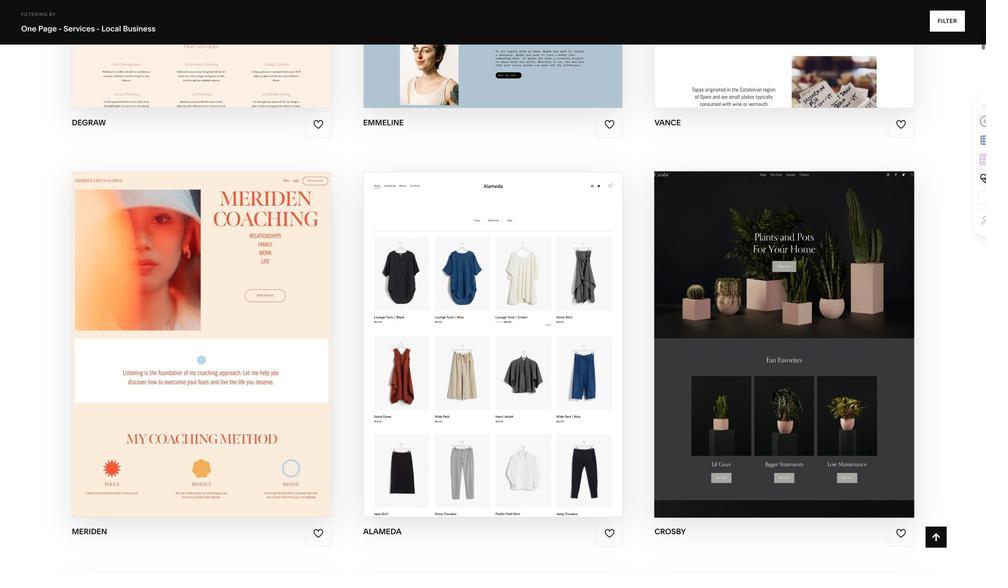 Task type: vqa. For each thing, say whether or not it's contained in the screenshot.
degraw image
yes



Task type: locate. For each thing, give the bounding box(es) containing it.
alameda image
[[364, 172, 622, 517]]

add meriden to your favorites list image
[[313, 529, 324, 539]]

crosby image
[[653, 170, 915, 520]]

add vance to your favorites list image
[[896, 119, 906, 130]]



Task type: describe. For each thing, give the bounding box(es) containing it.
degraw image
[[72, 0, 331, 108]]

add degraw to your favorites list image
[[313, 119, 324, 130]]

add emmeline to your favorites list image
[[604, 119, 615, 130]]

vance image
[[655, 0, 914, 108]]

emmeline image
[[364, 0, 622, 108]]

add alameda to your favorites list image
[[604, 529, 615, 539]]

back to top image
[[931, 533, 941, 543]]

meriden image
[[72, 172, 331, 517]]



